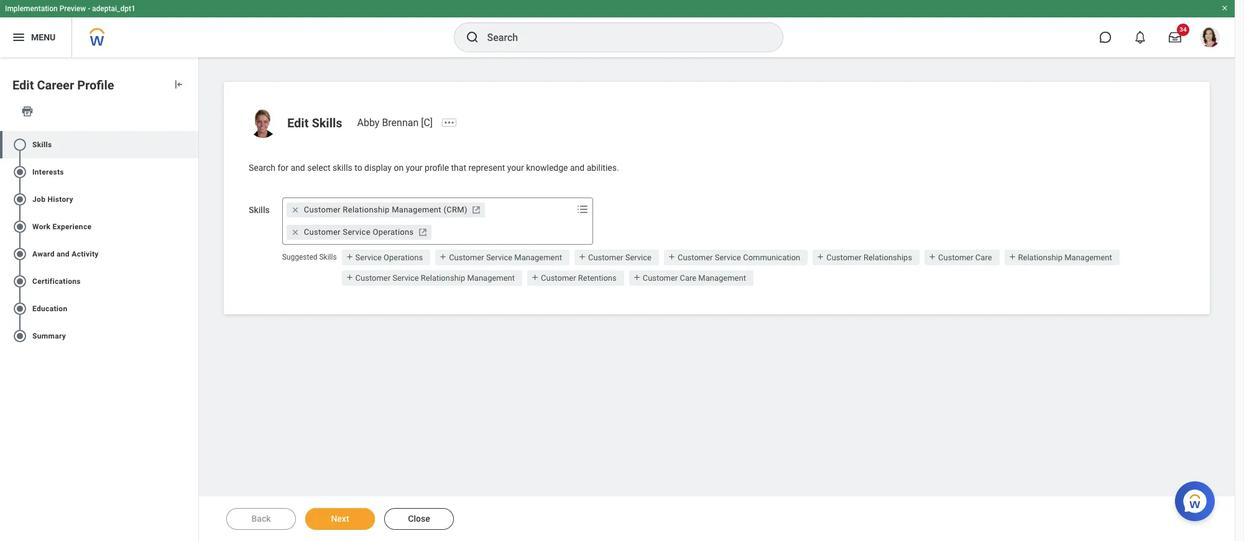 Task type: describe. For each thing, give the bounding box(es) containing it.
work
[[32, 222, 50, 231]]

radio custom image for job history
[[12, 192, 27, 207]]

menu banner
[[0, 0, 1235, 57]]

service for customer service operations
[[343, 227, 371, 237]]

customer retentions
[[541, 274, 617, 283]]

radio custom image for work experience
[[12, 219, 27, 234]]

preview
[[59, 4, 86, 13]]

Customer Care checkbox
[[925, 250, 1000, 266]]

Customer Care Management checkbox
[[629, 270, 754, 286]]

for
[[278, 163, 289, 173]]

search for and select skills to display on your profile that represent your knowledge and abilities.
[[249, 163, 619, 173]]

abby
[[357, 117, 380, 129]]

Customer Service Management checkbox
[[435, 250, 570, 266]]

history
[[48, 195, 73, 204]]

(crm)
[[444, 205, 467, 214]]

on
[[394, 163, 404, 173]]

Service Operations checkbox
[[342, 250, 430, 266]]

prompts image
[[575, 202, 590, 217]]

work experience link
[[0, 213, 198, 241]]

education link
[[0, 295, 198, 323]]

1 horizontal spatial and
[[291, 163, 305, 173]]

that
[[451, 163, 466, 173]]

x small image for customer service operations
[[289, 226, 301, 239]]

suggested
[[282, 253, 317, 262]]

award
[[32, 250, 55, 259]]

skills down search
[[249, 205, 270, 215]]

edit for edit skills
[[287, 116, 309, 131]]

34
[[1180, 26, 1187, 33]]

plus image for customer relationships
[[815, 253, 825, 261]]

radio custom image for award and activity
[[12, 247, 27, 262]]

x small image for customer relationship management (crm)
[[289, 204, 301, 216]]

Customer Service Relationship Management checkbox
[[342, 270, 522, 286]]

relationships
[[864, 253, 912, 262]]

skills right suggested
[[319, 253, 337, 262]]

customer relationship management (crm)
[[304, 205, 467, 214]]

service for customer service relationship management
[[393, 274, 419, 283]]

customer for customer service
[[588, 253, 623, 262]]

customer care management
[[643, 274, 746, 283]]

relationship inside checkbox
[[421, 274, 465, 283]]

profile
[[77, 78, 114, 93]]

print image
[[21, 105, 34, 117]]

relationship inside option
[[343, 205, 390, 214]]

customer for customer service management
[[449, 253, 484, 262]]

error image
[[186, 137, 198, 152]]

brennan
[[382, 117, 419, 129]]

retentions
[[578, 274, 617, 283]]

radio custom image for skills
[[12, 137, 27, 152]]

customer for customer service communication
[[678, 253, 713, 262]]

next button
[[305, 509, 375, 530]]

plus image for customer service relationship management
[[344, 274, 354, 282]]

operations inside checkbox
[[384, 253, 423, 262]]

customer service management
[[449, 253, 562, 262]]

knowledge
[[526, 163, 568, 173]]

transformation import image
[[172, 78, 185, 91]]

radio custom image for education
[[12, 301, 27, 316]]

management for customer relationship management (crm)
[[392, 205, 441, 214]]

justify image
[[11, 30, 26, 45]]

job
[[32, 195, 46, 204]]

Relationship Management checkbox
[[1005, 250, 1120, 266]]

search image
[[465, 30, 480, 45]]

customer service operations
[[304, 227, 414, 237]]

adeptai_dpt1
[[92, 4, 135, 13]]

service for customer service communication
[[715, 253, 741, 262]]

certifications
[[32, 277, 81, 286]]

management for customer service management
[[514, 253, 562, 262]]

job history link
[[0, 186, 198, 213]]

customer service
[[588, 253, 652, 262]]

edit for edit career profile
[[12, 78, 34, 93]]

work experience
[[32, 222, 92, 231]]

ext link image for customer relationship management (crm)
[[470, 204, 482, 216]]

2 your from the left
[[507, 163, 524, 173]]

search
[[249, 163, 275, 173]]

customer for customer retentions
[[541, 274, 576, 283]]

skills inside list
[[32, 140, 52, 149]]

menu
[[31, 32, 55, 42]]

communication
[[743, 253, 800, 262]]

career
[[37, 78, 74, 93]]

job history
[[32, 195, 73, 204]]



Task type: locate. For each thing, give the bounding box(es) containing it.
plus image
[[815, 253, 825, 261], [530, 274, 539, 282], [632, 274, 641, 282]]

radio custom image for interests
[[12, 165, 27, 180]]

plus image down service operations checkbox
[[344, 274, 354, 282]]

Customer Relationships checkbox
[[813, 250, 920, 266]]

profile logan mcneil image
[[1200, 27, 1220, 50]]

radio custom image for certifications
[[12, 274, 27, 289]]

notifications large image
[[1134, 31, 1147, 44]]

0 horizontal spatial relationship
[[343, 205, 390, 214]]

your
[[406, 163, 423, 173], [507, 163, 524, 173]]

radio custom image inside the job history link
[[12, 192, 27, 207]]

and right for
[[291, 163, 305, 173]]

customer for customer service relationship management
[[355, 274, 391, 283]]

plus image up customer service relationship management
[[438, 253, 447, 261]]

plus image for customer service
[[577, 253, 586, 261]]

inbox large image
[[1169, 31, 1181, 44]]

radio custom image inside summary link
[[12, 329, 27, 344]]

1 horizontal spatial edit
[[287, 116, 309, 131]]

management inside customer care management checkbox
[[699, 274, 746, 283]]

ext link image inside the customer service operations, press delete to clear value, ctrl + enter opens in new window. option
[[416, 226, 429, 239]]

customer relationships
[[827, 253, 912, 262]]

radio custom image
[[12, 137, 27, 152], [12, 192, 27, 207], [12, 219, 27, 234], [12, 247, 27, 262]]

service for customer service
[[625, 253, 652, 262]]

experience
[[53, 222, 92, 231]]

action bar region
[[204, 496, 1235, 542]]

ext link image for customer service operations
[[416, 226, 429, 239]]

profile
[[425, 163, 449, 173]]

care for customer care
[[976, 253, 992, 262]]

relationship inside checkbox
[[1018, 253, 1063, 262]]

customer for customer relationship management (crm)
[[304, 205, 341, 214]]

radio custom image inside work experience link
[[12, 219, 27, 234]]

customer service relationship management
[[355, 274, 515, 283]]

next
[[331, 514, 349, 524]]

0 vertical spatial relationship
[[343, 205, 390, 214]]

abby brennan [c] element
[[357, 117, 440, 129]]

operations inside option
[[373, 227, 414, 237]]

plus image for customer service management
[[438, 253, 447, 261]]

award and activity
[[32, 250, 99, 259]]

skills
[[312, 116, 342, 131], [32, 140, 52, 149], [249, 205, 270, 215], [319, 253, 337, 262]]

1 radio custom image from the top
[[12, 165, 27, 180]]

0 horizontal spatial care
[[680, 274, 697, 283]]

3 radio custom image from the top
[[12, 219, 27, 234]]

service inside checkbox
[[355, 253, 382, 262]]

x small image inside the customer service operations, press delete to clear value, ctrl + enter opens in new window. option
[[289, 226, 301, 239]]

plus image inside relationship management checkbox
[[1007, 253, 1016, 261]]

management for customer care management
[[699, 274, 746, 283]]

1 vertical spatial ext link image
[[416, 226, 429, 239]]

plus image inside service operations checkbox
[[344, 253, 354, 261]]

menu button
[[0, 17, 72, 57]]

plus image down the customer service operations, press delete to clear value, ctrl + enter opens in new window. option
[[344, 253, 354, 261]]

Search Workday  search field
[[487, 24, 757, 51]]

radio custom image left work
[[12, 219, 27, 234]]

abby brennan [c]
[[357, 117, 433, 129]]

1 horizontal spatial ext link image
[[470, 204, 482, 216]]

34 button
[[1162, 24, 1190, 51]]

interests link
[[0, 158, 198, 186]]

2 radio custom image from the top
[[12, 274, 27, 289]]

suggested skills
[[282, 253, 337, 262]]

close environment banner image
[[1221, 4, 1229, 12]]

1 vertical spatial relationship
[[1018, 253, 1063, 262]]

0 vertical spatial ext link image
[[470, 204, 482, 216]]

and inside list
[[57, 250, 70, 259]]

implementation preview -   adeptai_dpt1
[[5, 4, 135, 13]]

radio custom image inside skills link
[[12, 137, 27, 152]]

0 vertical spatial care
[[976, 253, 992, 262]]

to
[[355, 163, 362, 173]]

Customer Service checkbox
[[575, 250, 659, 266]]

plus image inside customer service management option
[[438, 253, 447, 261]]

2 horizontal spatial relationship
[[1018, 253, 1063, 262]]

radio custom image left job
[[12, 192, 27, 207]]

1 horizontal spatial your
[[507, 163, 524, 173]]

0 vertical spatial edit
[[12, 78, 34, 93]]

4 radio custom image from the top
[[12, 329, 27, 344]]

1 your from the left
[[406, 163, 423, 173]]

1 vertical spatial x small image
[[289, 226, 301, 239]]

management inside customer service management option
[[514, 253, 562, 262]]

customer relationship management (crm) element
[[304, 204, 467, 216]]

plus image for customer care
[[927, 253, 937, 261]]

plus image inside customer service relationship management checkbox
[[344, 274, 354, 282]]

items selected for skills list box
[[283, 199, 574, 243]]

x small image inside customer relationship management (crm), press delete to clear value, ctrl + enter opens in new window. option
[[289, 204, 301, 216]]

1 radio custom image from the top
[[12, 137, 27, 152]]

interests
[[32, 168, 64, 176]]

ext link image inside customer relationship management (crm), press delete to clear value, ctrl + enter opens in new window. option
[[470, 204, 482, 216]]

care for customer care management
[[680, 274, 697, 283]]

care
[[976, 253, 992, 262], [680, 274, 697, 283]]

Customer Service Communication checkbox
[[664, 250, 808, 266]]

1 horizontal spatial care
[[976, 253, 992, 262]]

abilities.
[[587, 163, 619, 173]]

radio custom image inside interests 'link'
[[12, 165, 27, 180]]

and right award at the top left of page
[[57, 250, 70, 259]]

skills link
[[0, 131, 198, 158]]

ext link image
[[470, 204, 482, 216], [416, 226, 429, 239]]

radio custom image inside "certifications" link
[[12, 274, 27, 289]]

summary
[[32, 332, 66, 341]]

plus image right customer care
[[1007, 253, 1016, 261]]

radio custom image left interests
[[12, 165, 27, 180]]

ext link image right "(crm)"
[[470, 204, 482, 216]]

plus image
[[344, 253, 354, 261], [438, 253, 447, 261], [577, 253, 586, 261], [667, 253, 676, 261], [927, 253, 937, 261], [1007, 253, 1016, 261], [344, 274, 354, 282]]

-
[[88, 4, 90, 13]]

operations
[[373, 227, 414, 237], [384, 253, 423, 262]]

close
[[408, 514, 430, 524]]

customer relationship management (crm), press delete to clear value, ctrl + enter opens in new window. option
[[286, 202, 485, 217]]

plus image for customer service communication
[[667, 253, 676, 261]]

0 vertical spatial x small image
[[289, 204, 301, 216]]

plus image inside customer care checkbox
[[927, 253, 937, 261]]

list
[[0, 126, 198, 355]]

employee's photo (abby brennan [c]) image
[[249, 109, 277, 138]]

edit skills
[[287, 116, 342, 131]]

[c]
[[421, 117, 433, 129]]

service for customer service management
[[486, 253, 512, 262]]

plus image left customer care
[[927, 253, 937, 261]]

activity
[[72, 250, 99, 259]]

2 x small image from the top
[[289, 226, 301, 239]]

relationship
[[343, 205, 390, 214], [1018, 253, 1063, 262], [421, 274, 465, 283]]

radio custom image
[[12, 165, 27, 180], [12, 274, 27, 289], [12, 301, 27, 316], [12, 329, 27, 344]]

management inside customer relationship management (crm) element
[[392, 205, 441, 214]]

0 horizontal spatial and
[[57, 250, 70, 259]]

select
[[307, 163, 331, 173]]

0 vertical spatial operations
[[373, 227, 414, 237]]

radio custom image left award at the top left of page
[[12, 247, 27, 262]]

customer service communication
[[678, 253, 800, 262]]

group
[[337, 245, 1183, 290]]

edit career profile
[[12, 78, 114, 93]]

skills up interests
[[32, 140, 52, 149]]

radio custom image for summary
[[12, 329, 27, 344]]

0 horizontal spatial plus image
[[530, 274, 539, 282]]

3 radio custom image from the top
[[12, 301, 27, 316]]

x small image
[[289, 204, 301, 216], [289, 226, 301, 239]]

and
[[291, 163, 305, 173], [570, 163, 585, 173], [57, 250, 70, 259]]

your right on
[[406, 163, 423, 173]]

edit
[[12, 78, 34, 93], [287, 116, 309, 131]]

0 horizontal spatial ext link image
[[416, 226, 429, 239]]

plus image for customer care management
[[632, 274, 641, 282]]

represent
[[469, 163, 505, 173]]

1 vertical spatial care
[[680, 274, 697, 283]]

customer
[[304, 205, 341, 214], [304, 227, 341, 237], [449, 253, 484, 262], [588, 253, 623, 262], [678, 253, 713, 262], [827, 253, 862, 262], [938, 253, 974, 262], [355, 274, 391, 283], [541, 274, 576, 283], [643, 274, 678, 283]]

4 radio custom image from the top
[[12, 247, 27, 262]]

summary link
[[0, 323, 198, 350]]

customer service operations, press delete to clear value, ctrl + enter opens in new window. option
[[286, 225, 431, 240]]

customer for customer care
[[938, 253, 974, 262]]

plus image up customer care management checkbox
[[667, 253, 676, 261]]

service
[[343, 227, 371, 237], [355, 253, 382, 262], [486, 253, 512, 262], [625, 253, 652, 262], [715, 253, 741, 262], [393, 274, 419, 283]]

your right 'represent'
[[507, 163, 524, 173]]

plus image inside customer relationships option
[[815, 253, 825, 261]]

2 horizontal spatial plus image
[[815, 253, 825, 261]]

skills left abby
[[312, 116, 342, 131]]

1 vertical spatial edit
[[287, 116, 309, 131]]

2 horizontal spatial and
[[570, 163, 585, 173]]

radio custom image inside education link
[[12, 301, 27, 316]]

Customer Retentions checkbox
[[527, 270, 624, 286]]

management
[[392, 205, 441, 214], [514, 253, 562, 262], [1065, 253, 1112, 262], [467, 274, 515, 283], [699, 274, 746, 283]]

plus image for service operations
[[344, 253, 354, 261]]

plus image up customer retentions at left bottom
[[577, 253, 586, 261]]

implementation
[[5, 4, 58, 13]]

radio custom image left summary
[[12, 329, 27, 344]]

radio custom image left certifications
[[12, 274, 27, 289]]

0 horizontal spatial your
[[406, 163, 423, 173]]

plus image down customer service at the top of page
[[632, 274, 641, 282]]

plus image inside 'customer retentions' option
[[530, 274, 539, 282]]

2 radio custom image from the top
[[12, 192, 27, 207]]

operations down customer relationship management (crm), press delete to clear value, ctrl + enter opens in new window. option
[[373, 227, 414, 237]]

list containing skills
[[0, 126, 198, 355]]

1 x small image from the top
[[289, 204, 301, 216]]

certifications link
[[0, 268, 198, 295]]

customer care
[[938, 253, 992, 262]]

education
[[32, 305, 67, 313]]

2 vertical spatial relationship
[[421, 274, 465, 283]]

1 vertical spatial operations
[[384, 253, 423, 262]]

display
[[364, 163, 392, 173]]

0 horizontal spatial edit
[[12, 78, 34, 93]]

management inside customer service relationship management checkbox
[[467, 274, 515, 283]]

radio custom image left education
[[12, 301, 27, 316]]

radio custom image inside award and activity link
[[12, 247, 27, 262]]

close button
[[384, 509, 454, 530]]

group containing service operations
[[337, 245, 1183, 290]]

and left abilities.
[[570, 163, 585, 173]]

skills
[[333, 163, 352, 173]]

plus image inside customer service communication checkbox
[[667, 253, 676, 261]]

edit right employee's photo (abby brennan [c])
[[287, 116, 309, 131]]

1 horizontal spatial relationship
[[421, 274, 465, 283]]

service inside items selected for skills list box
[[343, 227, 371, 237]]

plus image for relationship management
[[1007, 253, 1016, 261]]

customer for customer relationships
[[827, 253, 862, 262]]

relationship management
[[1018, 253, 1112, 262]]

radio custom image down print "image"
[[12, 137, 27, 152]]

management inside relationship management checkbox
[[1065, 253, 1112, 262]]

plus image right communication
[[815, 253, 825, 261]]

award and activity link
[[0, 241, 198, 268]]

plus image inside customer service checkbox
[[577, 253, 586, 261]]

edit up print "image"
[[12, 78, 34, 93]]

customer for customer care management
[[643, 274, 678, 283]]

1 horizontal spatial plus image
[[632, 274, 641, 282]]

plus image inside customer care management checkbox
[[632, 274, 641, 282]]

plus image down customer service management
[[530, 274, 539, 282]]

operations up customer service relationship management checkbox
[[384, 253, 423, 262]]

plus image for customer retentions
[[530, 274, 539, 282]]

ext link image up 'service operations'
[[416, 226, 429, 239]]

customer for customer service operations
[[304, 227, 341, 237]]

customer service operations element
[[304, 227, 414, 238]]

service operations
[[355, 253, 423, 262]]



Task type: vqa. For each thing, say whether or not it's contained in the screenshot.
THE AUTOMATICALLY
no



